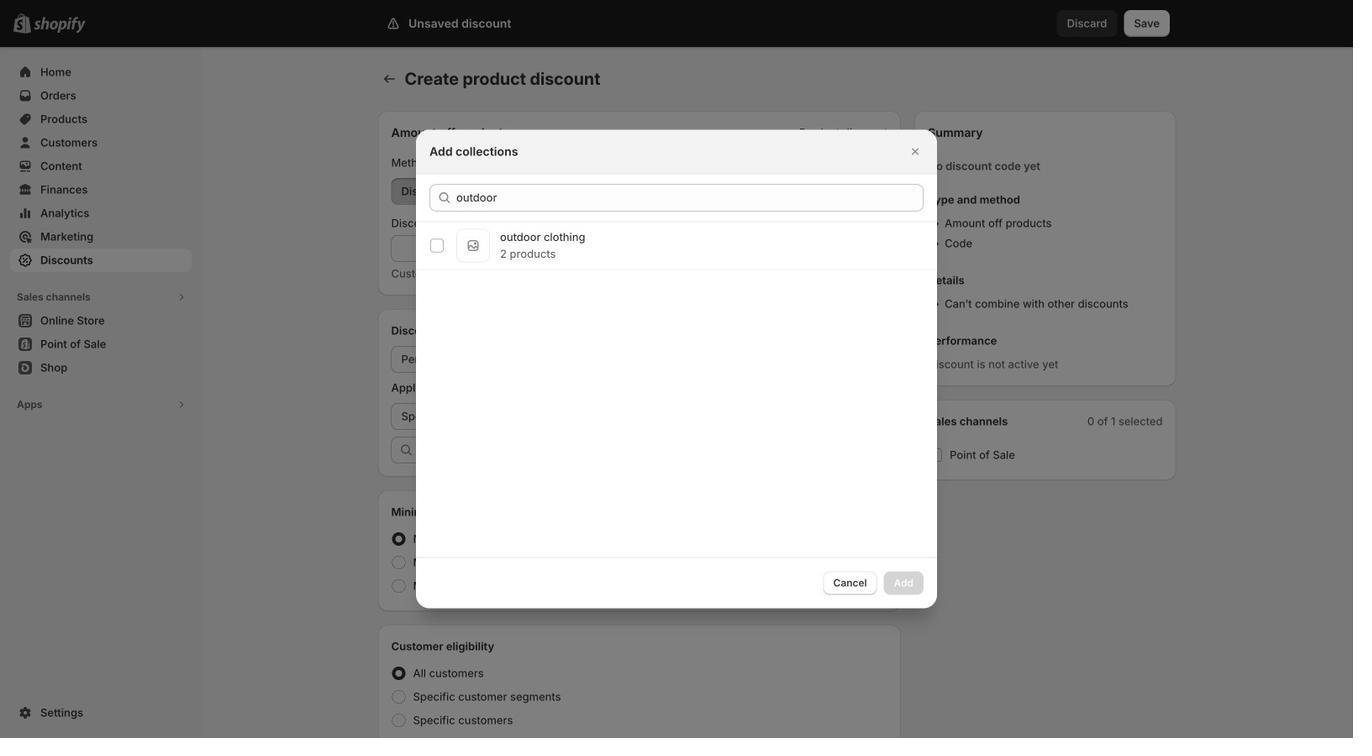 Task type: vqa. For each thing, say whether or not it's contained in the screenshot.
Customer to the right
no



Task type: describe. For each thing, give the bounding box(es) containing it.
Search collections text field
[[456, 185, 924, 211]]



Task type: locate. For each thing, give the bounding box(es) containing it.
dialog
[[0, 130, 1353, 609]]

shopify image
[[34, 17, 86, 33]]



